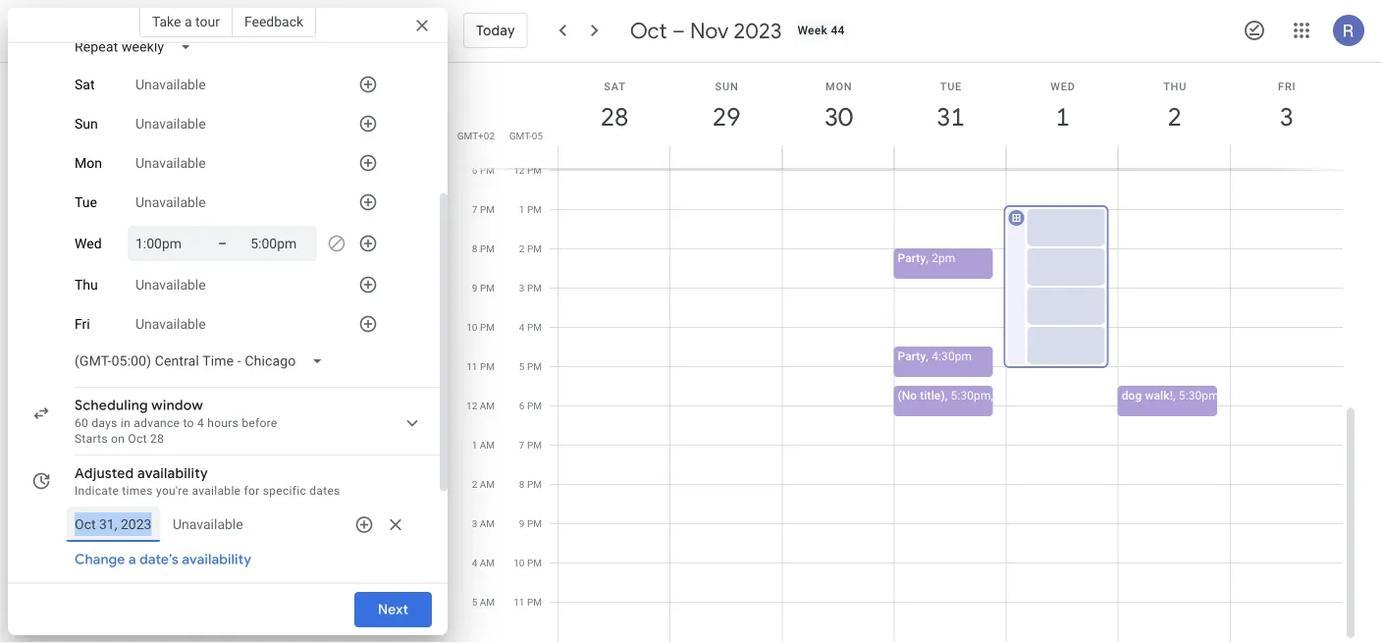 Task type: locate. For each thing, give the bounding box(es) containing it.
9 left 3 pm
[[472, 282, 478, 294]]

am down 4 am at bottom left
[[480, 596, 495, 608]]

oct inside scheduling window 60 days in advance to 4 hours before starts on oct 28
[[128, 432, 147, 446]]

pm down gmt+02
[[480, 164, 495, 176]]

availability up you're
[[137, 464, 208, 482]]

sun for sun
[[75, 116, 98, 132]]

9 right 3 am
[[519, 517, 525, 529]]

cell containing party
[[894, 0, 1091, 642]]

4 am from the top
[[480, 517, 495, 529]]

6 pm down gmt+02
[[472, 164, 495, 176]]

0 vertical spatial mon
[[826, 80, 853, 92]]

unavailable for mon
[[135, 155, 206, 171]]

wed left start time on wednesdays text box
[[75, 235, 102, 252]]

7
[[472, 203, 478, 215], [519, 439, 525, 451]]

2 horizontal spatial 3
[[1279, 101, 1293, 133]]

friday, november 3 element
[[1264, 94, 1310, 139]]

oct left nov
[[630, 17, 667, 44]]

1 vertical spatial 3
[[519, 282, 525, 294]]

am for 5 am
[[480, 596, 495, 608]]

5:30pm right walk!
[[1179, 388, 1219, 402]]

0 horizontal spatial 5:30pm
[[951, 388, 991, 402]]

–
[[672, 17, 685, 44], [218, 235, 227, 251]]

2 vertical spatial 1
[[472, 439, 477, 451]]

11 pm right 5 am
[[514, 596, 542, 608]]

1 vertical spatial 28
[[150, 432, 164, 446]]

roadhouse
[[1031, 388, 1091, 402]]

tue
[[940, 80, 962, 92], [75, 194, 97, 210]]

tour
[[195, 13, 220, 29]]

1 horizontal spatial 4
[[472, 557, 477, 568]]

0 vertical spatial 5
[[519, 360, 525, 372]]

availability inside adjusted availability indicate times you're available for specific dates
[[137, 464, 208, 482]]

6 pm down 5 pm
[[519, 400, 542, 411]]

mon
[[826, 80, 853, 92], [75, 155, 102, 171]]

oct right on
[[128, 432, 147, 446]]

1 horizontal spatial 28
[[599, 101, 627, 133]]

2 horizontal spatial 2
[[1167, 101, 1181, 133]]

7 cell from the left
[[1231, 0, 1343, 642]]

wed
[[1051, 80, 1076, 92], [75, 235, 102, 252]]

0 horizontal spatial 10
[[467, 321, 478, 333]]

fri up scheduling at the left bottom of the page
[[75, 316, 90, 332]]

week
[[798, 24, 828, 37]]

wed up wednesday, november 1 element
[[1051, 80, 1076, 92]]

,
[[926, 251, 929, 265], [926, 349, 929, 363], [945, 388, 948, 402], [991, 388, 994, 402], [1173, 388, 1176, 402]]

0 horizontal spatial 1
[[472, 439, 477, 451]]

availability right date's
[[182, 551, 251, 568]]

0 vertical spatial 3
[[1279, 101, 1293, 133]]

am
[[480, 400, 495, 411], [480, 439, 495, 451], [480, 478, 495, 490], [480, 517, 495, 529], [480, 557, 495, 568], [480, 596, 495, 608]]

– right start time on wednesdays text box
[[218, 235, 227, 251]]

starts
[[75, 432, 108, 446]]

0 vertical spatial 6
[[472, 164, 478, 176]]

3 for pm
[[519, 282, 525, 294]]

pm up 2 pm
[[527, 203, 542, 215]]

pm right 2 am
[[527, 478, 542, 490]]

10 left 4 pm
[[467, 321, 478, 333]]

1
[[1055, 101, 1069, 133], [519, 203, 525, 215], [472, 439, 477, 451]]

6 down gmt+02
[[472, 164, 478, 176]]

grid
[[456, 0, 1359, 642]]

60
[[75, 416, 88, 430]]

row
[[550, 0, 1343, 642]]

0 vertical spatial availability
[[137, 464, 208, 482]]

10 right 4 am at bottom left
[[514, 557, 525, 568]]

31 column header
[[894, 63, 1007, 168]]

0 horizontal spatial sun
[[75, 116, 98, 132]]

pm down 4 pm
[[527, 360, 542, 372]]

End time on Wednesdays text field
[[251, 232, 309, 255]]

availability inside button
[[182, 551, 251, 568]]

am up 1 am
[[480, 400, 495, 411]]

1 horizontal spatial 9
[[519, 517, 525, 529]]

1 horizontal spatial a
[[185, 13, 192, 29]]

oct – nov 2023
[[630, 17, 782, 44]]

a left tour
[[185, 13, 192, 29]]

1 horizontal spatial 9 pm
[[519, 517, 542, 529]]

7 pm left 1 pm
[[472, 203, 495, 215]]

0 vertical spatial –
[[672, 17, 685, 44]]

dates
[[310, 484, 340, 498]]

0 vertical spatial 2
[[1167, 101, 1181, 133]]

, left 4:30pm
[[926, 349, 929, 363]]

10 pm right 4 am at bottom left
[[514, 557, 542, 568]]

1 vertical spatial a
[[129, 551, 136, 568]]

7 left 1 pm
[[472, 203, 478, 215]]

wed for wed
[[75, 235, 102, 252]]

28 right the "05"
[[599, 101, 627, 133]]

4
[[519, 321, 525, 333], [197, 416, 204, 430], [472, 557, 477, 568]]

1 horizontal spatial thu
[[1164, 80, 1187, 92]]

next
[[378, 601, 408, 619]]

1 vertical spatial 6
[[519, 400, 525, 411]]

6 down 5 pm
[[519, 400, 525, 411]]

2023
[[734, 17, 782, 44]]

pm
[[480, 164, 495, 176], [527, 164, 542, 176], [480, 203, 495, 215], [527, 203, 542, 215], [480, 243, 495, 254], [527, 243, 542, 254], [480, 282, 495, 294], [527, 282, 542, 294], [480, 321, 495, 333], [527, 321, 542, 333], [480, 360, 495, 372], [527, 360, 542, 372], [527, 400, 542, 411], [527, 439, 542, 451], [527, 478, 542, 490], [527, 517, 542, 529], [527, 557, 542, 568], [527, 596, 542, 608]]

sat 28
[[599, 80, 627, 133]]

cell containing dog walk!
[[1118, 0, 1231, 642]]

tue for tue 31
[[940, 80, 962, 92]]

12
[[514, 164, 525, 176], [466, 400, 477, 411]]

pm up 3 pm
[[527, 243, 542, 254]]

5 am
[[472, 596, 495, 608]]

2 party from the top
[[898, 349, 926, 363]]

11 right 5 am
[[514, 596, 525, 608]]

0 vertical spatial 8 pm
[[472, 243, 495, 254]]

1 vertical spatial 10 pm
[[514, 557, 542, 568]]

2 column header
[[1118, 63, 1231, 168]]

1 vertical spatial thu
[[75, 277, 98, 293]]

2 horizontal spatial 1
[[1055, 101, 1069, 133]]

5 down 4 am at bottom left
[[472, 596, 477, 608]]

0 horizontal spatial oct
[[128, 432, 147, 446]]

2 for am
[[472, 478, 477, 490]]

1 am
[[472, 439, 495, 451]]

9 pm
[[472, 282, 495, 294], [519, 517, 542, 529]]

28 inside scheduling window 60 days in advance to 4 hours before starts on oct 28
[[150, 432, 164, 446]]

0 vertical spatial 9 pm
[[472, 282, 495, 294]]

wed inside the 1 column header
[[1051, 80, 1076, 92]]

1 vertical spatial 2
[[519, 243, 525, 254]]

1 vertical spatial –
[[218, 235, 227, 251]]

0 horizontal spatial sat
[[75, 76, 95, 93]]

am for 3 am
[[480, 517, 495, 529]]

wed 1
[[1051, 80, 1076, 133]]

– left nov
[[672, 17, 685, 44]]

0 horizontal spatial 11
[[467, 360, 478, 372]]

5 down 4 pm
[[519, 360, 525, 372]]

title)
[[920, 388, 945, 402]]

1 party from the top
[[898, 251, 926, 265]]

1 horizontal spatial 1
[[519, 203, 525, 215]]

party left 2pm
[[898, 251, 926, 265]]

2 vertical spatial 4
[[472, 557, 477, 568]]

walk!
[[1145, 388, 1173, 402]]

6 cell from the left
[[1118, 0, 1231, 642]]

10 pm left 4 pm
[[467, 321, 495, 333]]

0 horizontal spatial 7
[[472, 203, 478, 215]]

0 vertical spatial fri
[[1278, 80, 1296, 92]]

1 horizontal spatial 5
[[519, 360, 525, 372]]

3 am from the top
[[480, 478, 495, 490]]

1 horizontal spatial 10
[[514, 557, 525, 568]]

fri inside 3 column header
[[1278, 80, 1296, 92]]

unavailable for fri
[[135, 316, 206, 332]]

0 horizontal spatial 3
[[472, 517, 477, 529]]

8 right 2 am
[[519, 478, 525, 490]]

4 pm
[[519, 321, 542, 333]]

1 horizontal spatial 7 pm
[[519, 439, 542, 451]]

1 horizontal spatial sun
[[715, 80, 739, 92]]

0 horizontal spatial 8
[[472, 243, 478, 254]]

fri up friday, november 3 element
[[1278, 80, 1296, 92]]

next button
[[354, 586, 432, 633]]

1 vertical spatial sun
[[75, 116, 98, 132]]

0 vertical spatial 8
[[472, 243, 478, 254]]

4 up 5 am
[[472, 557, 477, 568]]

28
[[599, 101, 627, 133], [150, 432, 164, 446]]

a
[[185, 13, 192, 29], [129, 551, 136, 568]]

1 horizontal spatial 2
[[519, 243, 525, 254]]

6 am from the top
[[480, 596, 495, 608]]

party up (no
[[898, 349, 926, 363]]

thu inside 2 column header
[[1164, 80, 1187, 92]]

row containing party
[[550, 0, 1343, 642]]

cell
[[559, 0, 671, 642], [671, 0, 783, 642], [783, 0, 895, 642], [894, 0, 1091, 642], [1004, 0, 1119, 642], [1118, 0, 1231, 642], [1231, 0, 1343, 642]]

1 horizontal spatial mon
[[826, 80, 853, 92]]

1 vertical spatial mon
[[75, 155, 102, 171]]

6 pm
[[472, 164, 495, 176], [519, 400, 542, 411]]

thu 2
[[1164, 80, 1187, 133]]

pm left 4 pm
[[480, 321, 495, 333]]

9 pm right 3 am
[[519, 517, 542, 529]]

1 am from the top
[[480, 400, 495, 411]]

1 vertical spatial 12
[[466, 400, 477, 411]]

available
[[192, 484, 241, 498]]

a left date's
[[129, 551, 136, 568]]

5 am from the top
[[480, 557, 495, 568]]

4 right to
[[197, 416, 204, 430]]

2 horizontal spatial 4
[[519, 321, 525, 333]]

oct
[[630, 17, 667, 44], [128, 432, 147, 446]]

12 down gmt-
[[514, 164, 525, 176]]

1 vertical spatial tue
[[75, 194, 97, 210]]

0 horizontal spatial 11 pm
[[467, 360, 495, 372]]

unavailable
[[135, 76, 206, 93], [135, 116, 206, 132], [135, 155, 206, 171], [135, 194, 206, 210], [135, 277, 206, 293], [135, 316, 206, 332], [173, 516, 243, 532]]

5:30pm
[[951, 388, 991, 402], [1179, 388, 1219, 402]]

thu for thu 2
[[1164, 80, 1187, 92]]

1 horizontal spatial tue
[[940, 80, 962, 92]]

9 pm left 3 pm
[[472, 282, 495, 294]]

tue inside tue 31
[[940, 80, 962, 92]]

12 for 12 pm
[[514, 164, 525, 176]]

you're
[[156, 484, 189, 498]]

1 vertical spatial 1
[[519, 203, 525, 215]]

4 am
[[472, 557, 495, 568]]

1 vertical spatial fri
[[75, 316, 90, 332]]

0 vertical spatial 7 pm
[[472, 203, 495, 215]]

8 left 2 pm
[[472, 243, 478, 254]]

1 vertical spatial availability
[[182, 551, 251, 568]]

2 pm
[[519, 243, 542, 254]]

thursday, november 2 element
[[1152, 94, 1198, 139]]

fri for fri
[[75, 316, 90, 332]]

1 vertical spatial party
[[898, 349, 926, 363]]

10 pm
[[467, 321, 495, 333], [514, 557, 542, 568]]

sun inside sun 29
[[715, 80, 739, 92]]

1 vertical spatial 5
[[472, 596, 477, 608]]

indicate
[[75, 484, 119, 498]]

1 vertical spatial oct
[[128, 432, 147, 446]]

1 vertical spatial 6 pm
[[519, 400, 542, 411]]

2 cell from the left
[[671, 0, 783, 642]]

8 pm right 2 am
[[519, 478, 542, 490]]

nov
[[690, 17, 729, 44]]

1 horizontal spatial oct
[[630, 17, 667, 44]]

am down 1 am
[[480, 478, 495, 490]]

4 up 5 pm
[[519, 321, 525, 333]]

1 horizontal spatial fri
[[1278, 80, 1296, 92]]

wed for wed 1
[[1051, 80, 1076, 92]]

4 cell from the left
[[894, 0, 1091, 642]]

1 vertical spatial 11
[[514, 596, 525, 608]]

0 vertical spatial 4
[[519, 321, 525, 333]]

8
[[472, 243, 478, 254], [519, 478, 525, 490]]

Date text field
[[75, 512, 152, 536]]

5 pm
[[519, 360, 542, 372]]

0 vertical spatial a
[[185, 13, 192, 29]]

take
[[152, 13, 181, 29]]

am up 2 am
[[480, 439, 495, 451]]

0 horizontal spatial wed
[[75, 235, 102, 252]]

11 pm
[[467, 360, 495, 372], [514, 596, 542, 608]]

tue 31
[[936, 80, 964, 133]]

sun 29
[[711, 80, 739, 133]]

2
[[1167, 101, 1181, 133], [519, 243, 525, 254], [472, 478, 477, 490]]

unavailable all day image
[[321, 228, 353, 259]]

am up 5 am
[[480, 557, 495, 568]]

0 vertical spatial wed
[[1051, 80, 1076, 92]]

0 vertical spatial 1
[[1055, 101, 1069, 133]]

0 horizontal spatial –
[[218, 235, 227, 251]]

0 horizontal spatial 12
[[466, 400, 477, 411]]

3
[[1279, 101, 1293, 133], [519, 282, 525, 294], [472, 517, 477, 529]]

1 vertical spatial 8 pm
[[519, 478, 542, 490]]

times
[[122, 484, 153, 498]]

am up 4 am at bottom left
[[480, 517, 495, 529]]

1 horizontal spatial 11
[[514, 596, 525, 608]]

5:30pm for dog walk!
[[1179, 388, 1219, 402]]

1 inside wed 1
[[1055, 101, 1069, 133]]

11 up 12 am
[[467, 360, 478, 372]]

1 horizontal spatial 8 pm
[[519, 478, 542, 490]]

pm right 1 am
[[527, 439, 542, 451]]

1 horizontal spatial 6 pm
[[519, 400, 542, 411]]

9
[[472, 282, 478, 294], [519, 517, 525, 529]]

dog
[[1122, 388, 1142, 402]]

2 am from the top
[[480, 439, 495, 451]]

12 up 1 am
[[466, 400, 477, 411]]

2 5:30pm from the left
[[1179, 388, 1219, 402]]

2pm
[[932, 251, 956, 265]]

11 pm up 12 am
[[467, 360, 495, 372]]

, right (no
[[945, 388, 948, 402]]

4 inside scheduling window 60 days in advance to 4 hours before starts on oct 28
[[197, 416, 204, 430]]

fri
[[1278, 80, 1296, 92], [75, 316, 90, 332]]

5:30pm right title)
[[951, 388, 991, 402]]

0 vertical spatial thu
[[1164, 80, 1187, 92]]

0 horizontal spatial 9
[[472, 282, 478, 294]]

0 horizontal spatial 6 pm
[[472, 164, 495, 176]]

feedback button
[[233, 6, 316, 37]]

sunday, october 29 element
[[704, 94, 749, 139]]

5
[[519, 360, 525, 372], [472, 596, 477, 608]]

0 horizontal spatial 9 pm
[[472, 282, 495, 294]]

5:30pm for (no title)
[[951, 388, 991, 402]]

0 horizontal spatial fri
[[75, 316, 90, 332]]

feedback
[[244, 13, 303, 29]]

0 vertical spatial 11
[[467, 360, 478, 372]]

2 for pm
[[519, 243, 525, 254]]

7 pm right 1 am
[[519, 439, 542, 451]]

mon inside mon 30
[[826, 80, 853, 92]]

7 right 1 am
[[519, 439, 525, 451]]

1 vertical spatial 7
[[519, 439, 525, 451]]

10
[[467, 321, 478, 333], [514, 557, 525, 568]]

pm right 3 am
[[527, 517, 542, 529]]

4 for 4 pm
[[519, 321, 525, 333]]

1 for pm
[[519, 203, 525, 215]]

None field
[[67, 29, 207, 65], [67, 344, 339, 379], [67, 29, 207, 65], [67, 344, 339, 379]]

adjusted availability indicate times you're available for specific dates
[[75, 464, 340, 498]]

7 pm
[[472, 203, 495, 215], [519, 439, 542, 451]]

take a tour button
[[139, 6, 233, 37]]

1 horizontal spatial 5:30pm
[[1179, 388, 1219, 402]]

3 column header
[[1230, 63, 1343, 168]]

1 vertical spatial 11 pm
[[514, 596, 542, 608]]

sat inside sat 28
[[604, 80, 626, 92]]

1 5:30pm from the left
[[951, 388, 991, 402]]

today button
[[463, 7, 528, 54]]

6
[[472, 164, 478, 176], [519, 400, 525, 411]]

fri 3
[[1278, 80, 1296, 133]]

0 vertical spatial tue
[[940, 80, 962, 92]]

1 horizontal spatial wed
[[1051, 80, 1076, 92]]

44
[[831, 24, 845, 37]]

sat
[[75, 76, 95, 93], [604, 80, 626, 92]]

8 pm left 2 pm
[[472, 243, 495, 254]]

saturday, october 28 element
[[592, 94, 637, 139]]

0 vertical spatial 9
[[472, 282, 478, 294]]

date's
[[140, 551, 179, 568]]

thu
[[1164, 80, 1187, 92], [75, 277, 98, 293]]

28 down "advance"
[[150, 432, 164, 446]]



Task type: vqa. For each thing, say whether or not it's contained in the screenshot.
the bottom A
yes



Task type: describe. For each thing, give the bounding box(es) containing it.
31
[[936, 101, 964, 133]]

28 inside the 28 column header
[[599, 101, 627, 133]]

pm right 5 am
[[527, 596, 542, 608]]

mon for mon 30
[[826, 80, 853, 92]]

3 pm
[[519, 282, 542, 294]]

am for 12 am
[[480, 400, 495, 411]]

thu for thu
[[75, 277, 98, 293]]

pm down 5 pm
[[527, 400, 542, 411]]

wednesday, november 1 element
[[1040, 94, 1086, 139]]

4 for 4 am
[[472, 557, 477, 568]]

30
[[823, 101, 852, 133]]

30 column header
[[782, 63, 895, 168]]

unavailable for tue
[[135, 194, 206, 210]]

a for take
[[185, 13, 192, 29]]

advance
[[134, 416, 180, 430]]

1 column header
[[1006, 63, 1119, 168]]

unavailable for thu
[[135, 277, 206, 293]]

pm up 5 pm
[[527, 321, 542, 333]]

mon for mon
[[75, 155, 102, 171]]

2 am
[[472, 478, 495, 490]]

grid containing 28
[[456, 0, 1359, 642]]

0 horizontal spatial 7 pm
[[472, 203, 495, 215]]

party for party , 4:30pm
[[898, 349, 926, 363]]

12 for 12 am
[[466, 400, 477, 411]]

window
[[151, 397, 203, 414]]

texas
[[997, 388, 1028, 402]]

for
[[244, 484, 260, 498]]

party , 4:30pm
[[898, 349, 972, 363]]

in
[[121, 416, 131, 430]]

0 vertical spatial oct
[[630, 17, 667, 44]]

am for 1 am
[[480, 439, 495, 451]]

0 vertical spatial 11 pm
[[467, 360, 495, 372]]

1 vertical spatial 10
[[514, 557, 525, 568]]

29
[[711, 101, 739, 133]]

1 for am
[[472, 439, 477, 451]]

3 cell from the left
[[783, 0, 895, 642]]

change a date's availability button
[[67, 542, 259, 577]]

scheduling window 60 days in advance to 4 hours before starts on oct 28
[[75, 397, 277, 446]]

1 horizontal spatial –
[[672, 17, 685, 44]]

to
[[183, 416, 194, 430]]

before
[[242, 416, 277, 430]]

0 horizontal spatial 6
[[472, 164, 478, 176]]

5 for 5 am
[[472, 596, 477, 608]]

29 column header
[[670, 63, 783, 168]]

days
[[92, 416, 117, 430]]

(no
[[898, 388, 917, 402]]

dog walk! , 5:30pm
[[1122, 388, 1219, 402]]

monday, october 30 element
[[816, 94, 861, 139]]

0 vertical spatial 7
[[472, 203, 478, 215]]

1 horizontal spatial 6
[[519, 400, 525, 411]]

0 horizontal spatial 10 pm
[[467, 321, 495, 333]]

am for 2 am
[[480, 478, 495, 490]]

take a tour
[[152, 13, 220, 29]]

pm down the "05"
[[527, 164, 542, 176]]

2 inside thu 2
[[1167, 101, 1181, 133]]

1 horizontal spatial 10 pm
[[514, 557, 542, 568]]

fri for fri 3
[[1278, 80, 1296, 92]]

4:30pm
[[932, 349, 972, 363]]

adjusted
[[75, 464, 134, 482]]

1 vertical spatial 8
[[519, 478, 525, 490]]

today
[[476, 22, 515, 39]]

tuesday, october 31 element
[[928, 94, 973, 139]]

party for party , 2pm
[[898, 251, 926, 265]]

on
[[111, 432, 125, 446]]

gmt-
[[509, 130, 532, 141]]

12 pm
[[514, 164, 542, 176]]

3 for am
[[472, 517, 477, 529]]

1 pm
[[519, 203, 542, 215]]

party , 2pm
[[898, 251, 956, 265]]

gmt-05
[[509, 130, 543, 141]]

, left 2pm
[[926, 251, 929, 265]]

5 for 5 pm
[[519, 360, 525, 372]]

pm right 4 am at bottom left
[[527, 557, 542, 568]]

a for change
[[129, 551, 136, 568]]

pm left 1 pm
[[480, 203, 495, 215]]

1 vertical spatial 7 pm
[[519, 439, 542, 451]]

gmt+02
[[457, 130, 495, 141]]

, right dog
[[1173, 388, 1176, 402]]

, left texas
[[991, 388, 994, 402]]

hours
[[207, 416, 239, 430]]

unavailable for sun
[[135, 116, 206, 132]]

Start time on Wednesdays text field
[[135, 232, 194, 255]]

sat for sat 28
[[604, 80, 626, 92]]

3 am
[[472, 517, 495, 529]]

5 cell from the left
[[1004, 0, 1119, 642]]

12 am
[[466, 400, 495, 411]]

(no title) , 5:30pm , texas roadhouse
[[898, 388, 1091, 402]]

sun for sun 29
[[715, 80, 739, 92]]

tue for tue
[[75, 194, 97, 210]]

28 column header
[[558, 63, 671, 168]]

1 horizontal spatial 7
[[519, 439, 525, 451]]

pm left 2 pm
[[480, 243, 495, 254]]

sat for sat
[[75, 76, 95, 93]]

specific
[[263, 484, 306, 498]]

0 horizontal spatial 8 pm
[[472, 243, 495, 254]]

am for 4 am
[[480, 557, 495, 568]]

0 vertical spatial 10
[[467, 321, 478, 333]]

unavailable for sat
[[135, 76, 206, 93]]

05
[[532, 130, 543, 141]]

1 cell from the left
[[559, 0, 671, 642]]

3 inside fri 3
[[1279, 101, 1293, 133]]

week 44
[[798, 24, 845, 37]]

pm up 12 am
[[480, 360, 495, 372]]

pm down 2 pm
[[527, 282, 542, 294]]

scheduling
[[75, 397, 148, 414]]

1 horizontal spatial 11 pm
[[514, 596, 542, 608]]

change
[[75, 551, 125, 568]]

1 vertical spatial 9
[[519, 517, 525, 529]]

change a date's availability
[[75, 551, 251, 568]]

pm left 3 pm
[[480, 282, 495, 294]]

mon 30
[[823, 80, 853, 133]]



